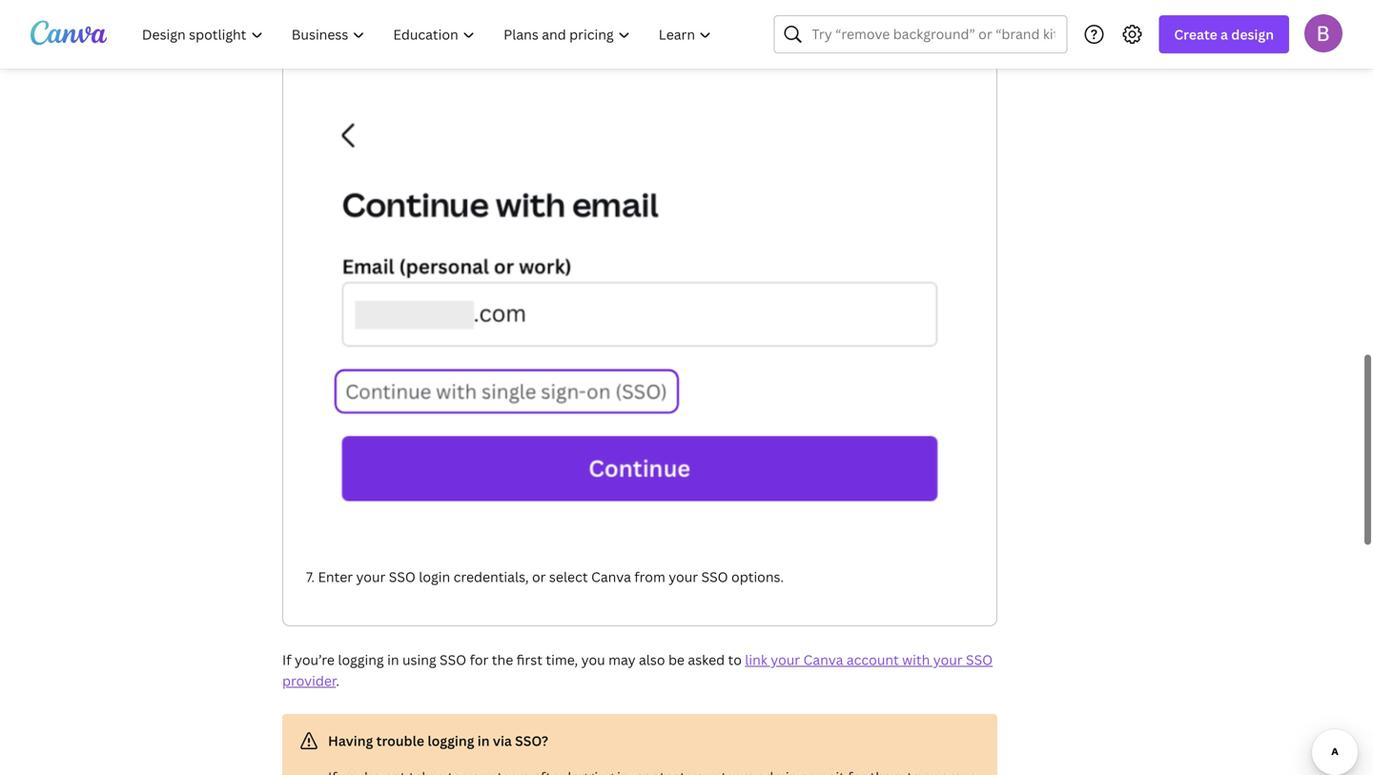 Task type: vqa. For each thing, say whether or not it's contained in the screenshot.
top in
yes



Task type: locate. For each thing, give the bounding box(es) containing it.
may
[[609, 651, 636, 669]]

1 horizontal spatial canva
[[591, 568, 631, 586]]

in
[[735, 30, 746, 48], [387, 651, 399, 669], [478, 732, 490, 750]]

2 horizontal spatial in
[[735, 30, 746, 48]]

canva inside the 6. if sso is optional for your team, canva will ask if you want to log in via sso. click .
[[529, 30, 569, 48]]

. up having
[[336, 672, 340, 690]]

account
[[847, 651, 899, 669]]

0 vertical spatial in
[[735, 30, 746, 48]]

sso right the with on the bottom of the page
[[966, 651, 993, 669]]

to left log
[[695, 30, 709, 48]]

in right log
[[735, 30, 746, 48]]

1 vertical spatial if
[[282, 651, 291, 669]]

. down optional
[[394, 51, 397, 69]]

in for having trouble logging in via sso?
[[478, 732, 490, 750]]

Try "remove background" or "brand kit" search field
[[812, 16, 1055, 52]]

canva
[[529, 30, 569, 48], [591, 568, 631, 586], [804, 651, 844, 669]]

to inside the 6. if sso is optional for your team, canva will ask if you want to log in via sso. click .
[[695, 30, 709, 48]]

1 horizontal spatial via
[[750, 30, 768, 48]]

for
[[434, 30, 453, 48], [470, 651, 489, 669]]

via left sso.
[[750, 30, 768, 48]]

you left may
[[582, 651, 605, 669]]

0 horizontal spatial .
[[336, 672, 340, 690]]

via left sso?
[[493, 732, 512, 750]]

trouble
[[376, 732, 424, 750]]

1 vertical spatial canva
[[591, 568, 631, 586]]

. inside the 6. if sso is optional for your team, canva will ask if you want to log in via sso. click .
[[394, 51, 397, 69]]

0 horizontal spatial to
[[695, 30, 709, 48]]

2 vertical spatial in
[[478, 732, 490, 750]]

sso right the using
[[440, 651, 467, 669]]

1 vertical spatial .
[[336, 672, 340, 690]]

if left you're
[[282, 651, 291, 669]]

1 vertical spatial for
[[470, 651, 489, 669]]

0 horizontal spatial you
[[582, 651, 605, 669]]

your
[[456, 30, 486, 48], [356, 568, 386, 586], [669, 568, 698, 586], [771, 651, 800, 669], [934, 651, 963, 669]]

in left the using
[[387, 651, 399, 669]]

2 horizontal spatial canva
[[804, 651, 844, 669]]

0 horizontal spatial for
[[434, 30, 453, 48]]

in left sso?
[[478, 732, 490, 750]]

to
[[695, 30, 709, 48], [728, 651, 742, 669]]

sso inside the 6. if sso is optional for your team, canva will ask if you want to log in via sso. click .
[[334, 30, 360, 48]]

7.
[[306, 568, 315, 586]]

sso left is
[[334, 30, 360, 48]]

if
[[321, 30, 330, 48], [282, 651, 291, 669]]

0 horizontal spatial canva
[[529, 30, 569, 48]]

you right if
[[633, 30, 657, 48]]

0 vertical spatial .
[[394, 51, 397, 69]]

the
[[492, 651, 513, 669]]

0 vertical spatial to
[[695, 30, 709, 48]]

0 vertical spatial for
[[434, 30, 453, 48]]

1 vertical spatial logging
[[428, 732, 475, 750]]

sso?
[[515, 732, 549, 750]]

top level navigation element
[[130, 15, 728, 53]]

canva left from
[[591, 568, 631, 586]]

1 horizontal spatial logging
[[428, 732, 475, 750]]

1 vertical spatial via
[[493, 732, 512, 750]]

using
[[402, 651, 437, 669]]

sso
[[334, 30, 360, 48], [389, 568, 416, 586], [702, 568, 728, 586], [440, 651, 467, 669], [966, 651, 993, 669]]

2 vertical spatial canva
[[804, 651, 844, 669]]

you inside the 6. if sso is optional for your team, canva will ask if you want to log in via sso. click .
[[633, 30, 657, 48]]

if right 6. on the left
[[321, 30, 330, 48]]

design
[[1232, 25, 1274, 43]]

0 vertical spatial logging
[[338, 651, 384, 669]]

1 horizontal spatial for
[[470, 651, 489, 669]]

canva left account
[[804, 651, 844, 669]]

1 vertical spatial to
[[728, 651, 742, 669]]

sso.
[[772, 30, 801, 48]]

1 horizontal spatial .
[[394, 51, 397, 69]]

.
[[394, 51, 397, 69], [336, 672, 340, 690]]

you
[[633, 30, 657, 48], [582, 651, 605, 669]]

logging right trouble
[[428, 732, 475, 750]]

link your canva account with your sso provider
[[282, 651, 993, 690]]

1 horizontal spatial you
[[633, 30, 657, 48]]

0 horizontal spatial in
[[387, 651, 399, 669]]

click
[[805, 30, 835, 48]]

is
[[364, 30, 374, 48]]

sso left options.
[[702, 568, 728, 586]]

0 vertical spatial via
[[750, 30, 768, 48]]

having
[[328, 732, 373, 750]]

6. if sso is optional for your team, canva will ask if you want to log in via sso. click .
[[306, 30, 839, 69]]

0 vertical spatial if
[[321, 30, 330, 48]]

if you're logging in using sso for the first time, you may also be asked to
[[282, 651, 745, 669]]

canva left will
[[529, 30, 569, 48]]

1 horizontal spatial if
[[321, 30, 330, 48]]

create a design
[[1175, 25, 1274, 43]]

0 horizontal spatial if
[[282, 651, 291, 669]]

via
[[750, 30, 768, 48], [493, 732, 512, 750]]

1 horizontal spatial in
[[478, 732, 490, 750]]

for left the
[[470, 651, 489, 669]]

0 vertical spatial canva
[[529, 30, 569, 48]]

logging right you're
[[338, 651, 384, 669]]

will
[[572, 30, 594, 48]]

your left team, on the top left of page
[[456, 30, 486, 48]]

0 vertical spatial you
[[633, 30, 657, 48]]

1 vertical spatial in
[[387, 651, 399, 669]]

logging
[[338, 651, 384, 669], [428, 732, 475, 750]]

with
[[903, 651, 930, 669]]

asked
[[688, 651, 725, 669]]

0 horizontal spatial logging
[[338, 651, 384, 669]]

sso left login
[[389, 568, 416, 586]]

for right optional
[[434, 30, 453, 48]]

to left link
[[728, 651, 742, 669]]

options.
[[732, 568, 784, 586]]



Task type: describe. For each thing, give the bounding box(es) containing it.
link
[[745, 651, 768, 669]]

or
[[532, 568, 546, 586]]

enter
[[318, 568, 353, 586]]

also
[[639, 651, 665, 669]]

your inside the 6. if sso is optional for your team, canva will ask if you want to log in via sso. click .
[[456, 30, 486, 48]]

in for if you're logging in using sso for the first time, you may also be asked to
[[387, 651, 399, 669]]

0 horizontal spatial via
[[493, 732, 512, 750]]

your right from
[[669, 568, 698, 586]]

from
[[635, 568, 666, 586]]

create
[[1175, 25, 1218, 43]]

a
[[1221, 25, 1229, 43]]

create a design button
[[1159, 15, 1290, 53]]

team,
[[489, 30, 525, 48]]

6.
[[306, 30, 318, 48]]

your right the enter
[[356, 568, 386, 586]]

be
[[669, 651, 685, 669]]

link your canva account with your sso provider link
[[282, 651, 993, 690]]

via inside the 6. if sso is optional for your team, canva will ask if you want to log in via sso. click .
[[750, 30, 768, 48]]

your right link
[[771, 651, 800, 669]]

credentials,
[[454, 568, 529, 586]]

optional
[[377, 30, 431, 48]]

you're
[[295, 651, 335, 669]]

ask
[[597, 30, 618, 48]]

1 horizontal spatial to
[[728, 651, 742, 669]]

having trouble logging in via sso?
[[328, 732, 549, 750]]

logging for trouble
[[428, 732, 475, 750]]

in inside the 6. if sso is optional for your team, canva will ask if you want to log in via sso. click .
[[735, 30, 746, 48]]

select
[[549, 568, 588, 586]]

if
[[621, 30, 630, 48]]

canva for select
[[591, 568, 631, 586]]

want
[[660, 30, 692, 48]]

7. enter your sso login credentials, or select canva from your sso options.
[[306, 568, 784, 586]]

first
[[517, 651, 543, 669]]

your right the with on the bottom of the page
[[934, 651, 963, 669]]

if inside the 6. if sso is optional for your team, canva will ask if you want to log in via sso. click .
[[321, 30, 330, 48]]

sso inside link your canva account with your sso provider
[[966, 651, 993, 669]]

canva for team,
[[529, 30, 569, 48]]

logging for you're
[[338, 651, 384, 669]]

canva inside link your canva account with your sso provider
[[804, 651, 844, 669]]

provider
[[282, 672, 336, 690]]

log
[[712, 30, 731, 48]]

login
[[419, 568, 450, 586]]

for inside the 6. if sso is optional for your team, canva will ask if you want to log in via sso. click .
[[434, 30, 453, 48]]

time,
[[546, 651, 578, 669]]

1 vertical spatial you
[[582, 651, 605, 669]]

bob builder image
[[1305, 14, 1343, 52]]



